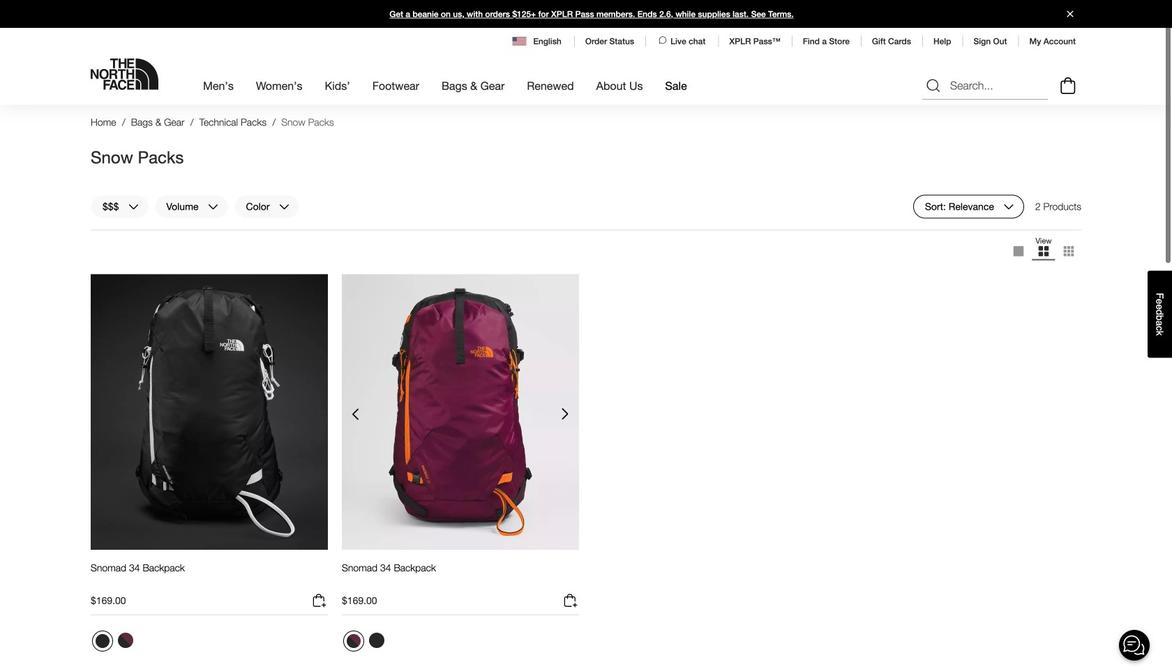Task type: vqa. For each thing, say whether or not it's contained in the screenshot.
TNF Black/TNF White image to the left
yes



Task type: locate. For each thing, give the bounding box(es) containing it.
1 horizontal spatial tnf black/tnf white radio
[[366, 630, 388, 652]]

TNF Black/TNF White radio
[[366, 630, 388, 652], [92, 632, 113, 652]]

boysenberry/tnf black image
[[118, 634, 133, 649]]

0 horizontal spatial snomad 34 backpack image
[[91, 274, 328, 551]]

1 horizontal spatial snomad 34 backpack image
[[342, 274, 579, 551]]

1 horizontal spatial $choose color$ option group
[[342, 630, 389, 658]]

tnf black/tnf white image left boysenberry/tnf black option
[[96, 635, 110, 649]]

snomad 34 backpack image
[[91, 274, 328, 551], [342, 274, 579, 551]]

list box
[[1006, 236, 1082, 267]]

close image
[[1061, 11, 1079, 17]]

tnf black/tnf white image
[[369, 634, 384, 649], [96, 635, 110, 649]]

Search search field
[[922, 72, 1048, 100]]

swipe  next image
[[554, 404, 576, 426]]

Boysenberry/TNF Black radio
[[343, 632, 364, 652]]

0 horizontal spatial $choose color$ option group
[[91, 630, 138, 658]]

0 horizontal spatial tnf black/tnf white image
[[96, 635, 110, 649]]

2 $choose color$ option group from the left
[[342, 630, 389, 658]]

tnf black/tnf white radio right boysenberry/tnf black image
[[366, 630, 388, 652]]

search all image
[[925, 78, 942, 94]]

tnf black/tnf white radio left boysenberry/tnf black option
[[92, 632, 113, 652]]

boysenberry/tnf black image
[[347, 635, 361, 649]]

$choose color$ option group
[[91, 630, 138, 658], [342, 630, 389, 658]]

tnf black/tnf white image right boysenberry/tnf black image
[[369, 634, 384, 649]]

1 snomad 34 backpack image from the left
[[91, 274, 328, 551]]

1 $choose color$ option group from the left
[[91, 630, 138, 658]]

0 horizontal spatial tnf black/tnf white radio
[[92, 632, 113, 652]]

status
[[1035, 195, 1082, 219]]



Task type: describe. For each thing, give the bounding box(es) containing it.
swipe previous image
[[345, 404, 367, 426]]

snow packs element
[[281, 117, 334, 128]]

2 snomad 34 backpack image from the left
[[342, 274, 579, 551]]

Boysenberry/TNF Black radio
[[114, 630, 137, 652]]

the north face home page image
[[91, 59, 158, 90]]

1 horizontal spatial tnf black/tnf white image
[[369, 634, 384, 649]]

view cart image
[[1057, 75, 1079, 96]]



